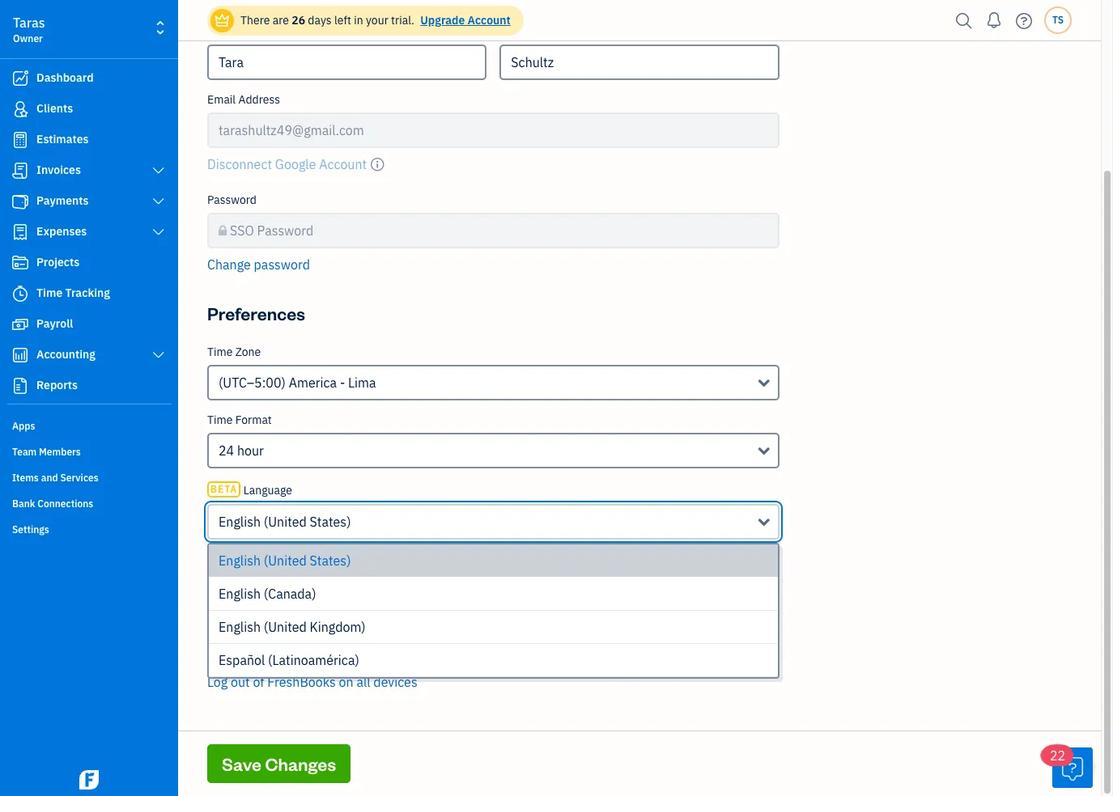 Task type: vqa. For each thing, say whether or not it's contained in the screenshot.
the and in the Items and Services link
no



Task type: locate. For each thing, give the bounding box(es) containing it.
2 name from the left
[[524, 22, 554, 36]]

states) inside english (united states) option
[[310, 553, 351, 569]]

4 english from the top
[[219, 620, 261, 636]]

(united up 'appears'
[[264, 620, 307, 636]]

(utc–5:00)
[[219, 375, 286, 391]]

your
[[366, 13, 389, 28], [350, 640, 373, 654]]

list box inside preferences element
[[209, 545, 778, 678]]

english up choose
[[219, 620, 261, 636]]

trial.
[[391, 13, 415, 28]]

password up password on the left top of the page
[[257, 223, 314, 239]]

english up loading
[[219, 553, 261, 569]]

in
[[354, 13, 363, 28]]

left
[[334, 13, 351, 28]]

clients
[[36, 101, 73, 116]]

chevron large down image
[[151, 164, 166, 177], [151, 195, 166, 208]]

ts
[[1053, 14, 1064, 26]]

change password button
[[207, 255, 310, 275]]

chevron large down image left the 'time zone'
[[151, 349, 166, 362]]

chevron large down image for payments
[[151, 195, 166, 208]]

english for english (united states) option at the bottom of the page
[[219, 553, 261, 569]]

english down 'beta language'
[[219, 514, 261, 530]]

chevron large down image inside 'payments' link
[[151, 195, 166, 208]]

english inside option
[[219, 620, 261, 636]]

1 english from the top
[[219, 514, 261, 530]]

0 vertical spatial states)
[[310, 514, 351, 530]]

owner
[[13, 32, 43, 45]]

1 chevron large down image from the top
[[151, 226, 166, 239]]

english down 'us'
[[219, 586, 261, 603]]

expenses
[[36, 224, 87, 239]]

crown image
[[214, 12, 231, 29]]

time tracking
[[36, 286, 110, 300]]

0 vertical spatial chevron large down image
[[151, 164, 166, 177]]

1 vertical spatial (united
[[264, 553, 307, 569]]

log out of freshbooks on all devices
[[207, 675, 418, 691]]

(united up the feedback
[[264, 514, 307, 530]]

search image
[[952, 9, 977, 33]]

english (canada)
[[219, 586, 316, 603]]

chevron large down image inside accounting link
[[151, 349, 166, 362]]

your right when
[[350, 640, 373, 654]]

1 (united from the top
[[264, 514, 307, 530]]

1 vertical spatial chevron large down image
[[151, 349, 166, 362]]

0 horizontal spatial password
[[207, 193, 257, 207]]

chevron large down image up 'payments' link
[[151, 164, 166, 177]]

0 vertical spatial chevron large down image
[[151, 226, 166, 239]]

español (latinoamérica) option
[[209, 645, 778, 678]]

1 vertical spatial your
[[350, 640, 373, 654]]

Last Name text field
[[500, 45, 780, 80]]

chevron large down image
[[151, 226, 166, 239], [151, 349, 166, 362]]

-
[[340, 375, 345, 391]]

time up 24
[[207, 413, 233, 428]]

time zone
[[207, 345, 261, 360]]

taras owner
[[13, 15, 45, 45]]

Time Zone field
[[207, 365, 780, 401]]

1 vertical spatial password
[[257, 223, 314, 239]]

Time Format field
[[207, 433, 780, 469]]

2 (united from the top
[[264, 553, 307, 569]]

expense image
[[11, 224, 30, 241]]

address
[[238, 92, 280, 107]]

save
[[222, 753, 262, 776]]

format
[[235, 413, 272, 428]]

lima
[[348, 375, 376, 391]]

feedback
[[257, 548, 310, 564]]

info image
[[370, 155, 385, 174]]

sso
[[230, 223, 254, 239]]

upgrade account link
[[417, 13, 511, 28]]

items and services link
[[4, 466, 173, 490]]

1 name from the left
[[233, 22, 263, 36]]

hour
[[237, 443, 264, 459]]

(united inside option
[[264, 553, 307, 569]]

(united
[[264, 514, 307, 530], [264, 553, 307, 569], [264, 620, 307, 636]]

preferences element
[[201, 345, 786, 712]]

(united inside option
[[264, 620, 307, 636]]

2 vertical spatial (united
[[264, 620, 307, 636]]

2 states) from the top
[[310, 553, 351, 569]]

time right timer icon
[[36, 286, 63, 300]]

team members
[[12, 446, 81, 458]]

time
[[36, 286, 63, 300], [207, 345, 233, 360], [207, 413, 233, 428]]

(latinoamérica)
[[268, 653, 359, 669]]

english (united states) inside english (united states) option
[[219, 553, 351, 569]]

first
[[207, 22, 230, 36]]

1 vertical spatial chevron large down image
[[151, 195, 166, 208]]

estimates link
[[4, 126, 173, 155]]

out
[[231, 675, 250, 691]]

Email Address email field
[[207, 113, 780, 148]]

2 english (united states) from the top
[[219, 553, 351, 569]]

2 chevron large down image from the top
[[151, 195, 166, 208]]

24 hour
[[219, 443, 264, 459]]

2 english from the top
[[219, 553, 261, 569]]

days
[[308, 13, 332, 28]]

chevron large down image inside the expenses link
[[151, 226, 166, 239]]

accounting
[[36, 347, 96, 362]]

password up lock icon
[[207, 193, 257, 207]]

0 vertical spatial time
[[36, 286, 63, 300]]

english (united kingdom) option
[[209, 611, 778, 645]]

project image
[[11, 255, 30, 271]]

english (united states) up the feedback
[[219, 514, 351, 530]]

payroll link
[[4, 310, 173, 339]]

3 (united from the top
[[264, 620, 307, 636]]

taras
[[13, 15, 45, 31]]

1 vertical spatial english (united states)
[[219, 553, 351, 569]]

your inside preferences element
[[350, 640, 373, 654]]

1 horizontal spatial name
[[524, 22, 554, 36]]

name right crown icon
[[233, 22, 263, 36]]

name right last
[[524, 22, 554, 36]]

1 horizontal spatial password
[[257, 223, 314, 239]]

password
[[207, 193, 257, 207], [257, 223, 314, 239]]

(united inside field
[[264, 514, 307, 530]]

send us feedback
[[207, 548, 310, 564]]

0 vertical spatial your
[[366, 13, 389, 28]]

1 vertical spatial states)
[[310, 553, 351, 569]]

1 chevron large down image from the top
[[151, 164, 166, 177]]

2 vertical spatial time
[[207, 413, 233, 428]]

time inside main element
[[36, 286, 63, 300]]

list box
[[209, 545, 778, 678]]

3 english from the top
[[219, 586, 261, 603]]

list box containing english (united states)
[[209, 545, 778, 678]]

freshbooks image
[[76, 771, 102, 790]]

english (united kingdom)
[[219, 620, 366, 636]]

states)
[[310, 514, 351, 530], [310, 553, 351, 569]]

1 english (united states) from the top
[[219, 514, 351, 530]]

24
[[219, 443, 234, 459]]

chevron large down image up the expenses link
[[151, 195, 166, 208]]

time for 24 hour
[[207, 413, 233, 428]]

1 states) from the top
[[310, 514, 351, 530]]

your right the in
[[366, 13, 389, 28]]

beta
[[211, 483, 238, 496]]

chevron large down image left lock icon
[[151, 226, 166, 239]]

upgrade
[[420, 13, 465, 28]]

when
[[320, 640, 347, 654]]

(utc–5:00) america - lima
[[219, 375, 376, 391]]

states) up the feedback
[[310, 514, 351, 530]]

lock image
[[219, 221, 227, 241]]

0 vertical spatial english (united states)
[[219, 514, 351, 530]]

español (latinoamérica)
[[219, 653, 359, 669]]

team members link
[[4, 440, 173, 464]]

(canada)
[[264, 586, 316, 603]]

save changes button
[[207, 745, 351, 784]]

states) up display
[[310, 553, 351, 569]]

bank connections
[[12, 498, 93, 510]]

reports
[[36, 378, 78, 393]]

report image
[[11, 378, 30, 394]]

0 vertical spatial (united
[[264, 514, 307, 530]]

2 chevron large down image from the top
[[151, 349, 166, 362]]

and
[[41, 472, 58, 484]]

(united up screen
[[264, 553, 307, 569]]

time left zone
[[207, 345, 233, 360]]

english (united states) up screen
[[219, 553, 351, 569]]

name
[[233, 22, 263, 36], [524, 22, 554, 36]]

there
[[241, 13, 270, 28]]

0 horizontal spatial name
[[233, 22, 263, 36]]

1 vertical spatial time
[[207, 345, 233, 360]]



Task type: describe. For each thing, give the bounding box(es) containing it.
kingdom)
[[310, 620, 366, 636]]

devices
[[374, 675, 418, 691]]

First Name text field
[[207, 45, 487, 80]]

log out of freshbooks on all devices button
[[207, 673, 418, 692]]

changes
[[265, 753, 336, 776]]

money image
[[11, 317, 30, 333]]

dashboard
[[36, 70, 94, 85]]

english for english (united kingdom) option at the bottom
[[219, 620, 261, 636]]

on
[[339, 675, 354, 691]]

main element
[[0, 0, 219, 797]]

email
[[207, 92, 236, 107]]

estimate image
[[11, 132, 30, 148]]

payment image
[[11, 194, 30, 210]]

go to help image
[[1011, 9, 1037, 33]]

accounting link
[[4, 341, 173, 370]]

invoices
[[36, 163, 81, 177]]

first name
[[207, 22, 263, 36]]

apps link
[[4, 414, 173, 438]]

display
[[288, 578, 325, 593]]

loading.
[[430, 640, 470, 654]]

projects link
[[4, 249, 173, 278]]

22
[[1050, 748, 1066, 764]]

what
[[248, 640, 273, 654]]

estimates
[[36, 132, 89, 147]]

chevron large down image for invoices
[[151, 164, 166, 177]]

dashboard link
[[4, 64, 173, 93]]

apps
[[12, 420, 35, 432]]

america
[[289, 375, 337, 391]]

states) inside english (united states) field
[[310, 514, 351, 530]]

time format
[[207, 413, 272, 428]]

0 vertical spatial password
[[207, 193, 257, 207]]

of
[[253, 675, 264, 691]]

chevron large down image for expenses
[[151, 226, 166, 239]]

english (united states) inside english (united states) field
[[219, 514, 351, 530]]

resource center badge image
[[1053, 748, 1093, 789]]

settings link
[[4, 517, 173, 542]]

payments
[[36, 194, 89, 208]]

choose what appears when your account is loading.
[[207, 640, 470, 654]]

there are 26 days left in your trial. upgrade account
[[241, 13, 511, 28]]

appears
[[276, 640, 317, 654]]

22 button
[[1042, 746, 1093, 789]]

sso password
[[230, 223, 314, 239]]

time for (utc–5:00)
[[207, 345, 233, 360]]

payments link
[[4, 187, 173, 216]]

account profile element
[[201, 0, 786, 287]]

english for the 'english (canada)' option
[[219, 586, 261, 603]]

choose
[[207, 640, 245, 654]]

zone
[[235, 345, 261, 360]]

clients link
[[4, 95, 173, 124]]

english inside field
[[219, 514, 261, 530]]

payroll
[[36, 317, 73, 331]]

is
[[419, 640, 427, 654]]

save changes
[[222, 753, 336, 776]]

chevron large down image for accounting
[[151, 349, 166, 362]]

items
[[12, 472, 39, 484]]

invoices link
[[4, 156, 173, 185]]

time tracking link
[[4, 279, 173, 309]]

(united for english (united kingdom) option at the bottom
[[264, 620, 307, 636]]

language
[[244, 483, 292, 498]]

password
[[254, 257, 310, 273]]

english (united states) option
[[209, 545, 778, 578]]

change password
[[207, 257, 310, 273]]

last
[[500, 22, 521, 36]]

services
[[60, 472, 99, 484]]

members
[[39, 446, 81, 458]]

log
[[207, 675, 228, 691]]

send us feedback link
[[207, 548, 310, 564]]

notifications image
[[982, 4, 1007, 36]]

dashboard image
[[11, 70, 30, 87]]

settings
[[12, 524, 49, 536]]

projects
[[36, 255, 80, 270]]

account
[[375, 640, 416, 654]]

loading
[[207, 578, 247, 593]]

client image
[[11, 101, 30, 117]]

(united for english (united states) option at the bottom of the page
[[264, 553, 307, 569]]

tracking
[[65, 286, 110, 300]]

name for first name
[[233, 22, 263, 36]]

are
[[273, 13, 289, 28]]

us
[[240, 548, 254, 564]]

bank
[[12, 498, 35, 510]]

change
[[207, 257, 251, 273]]

invoice image
[[11, 163, 30, 179]]

screen
[[250, 578, 285, 593]]

beta language
[[211, 483, 292, 498]]

account
[[468, 13, 511, 28]]

connections
[[37, 498, 93, 510]]

bank connections link
[[4, 492, 173, 516]]

ts button
[[1045, 6, 1072, 34]]

english (canada) option
[[209, 578, 778, 611]]

Language field
[[207, 505, 780, 540]]

timer image
[[11, 286, 30, 302]]

chart image
[[11, 347, 30, 364]]

reports link
[[4, 372, 173, 401]]

name for last name
[[524, 22, 554, 36]]

freshbooks
[[267, 675, 336, 691]]

team
[[12, 446, 37, 458]]

26
[[292, 13, 305, 28]]



